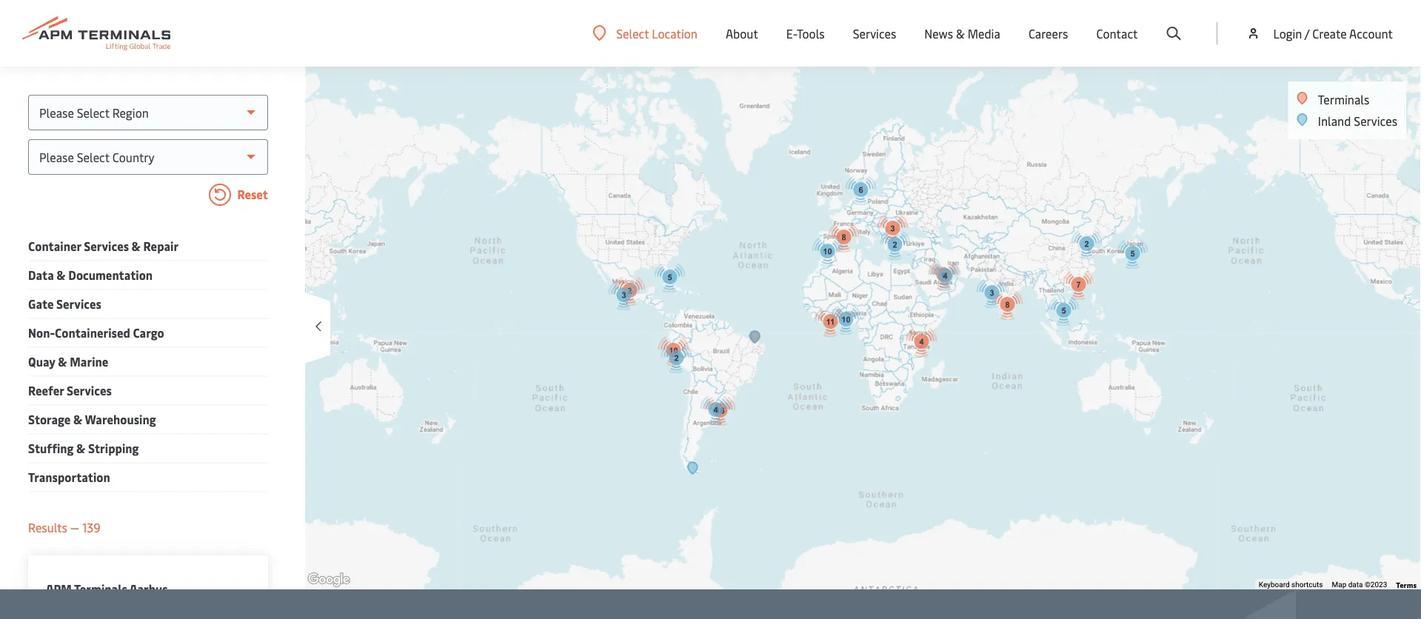 Task type: locate. For each thing, give the bounding box(es) containing it.
0 vertical spatial 6
[[859, 186, 863, 195]]

gate
[[28, 296, 54, 312]]

2 horizontal spatial 10
[[842, 315, 851, 324]]

& right quay
[[58, 354, 67, 370]]

& inside the quay & marine 'button'
[[58, 354, 67, 370]]

terminals right apm
[[74, 581, 127, 597]]

0 vertical spatial 4
[[943, 271, 948, 281]]

stuffing & stripping
[[28, 440, 139, 456]]

stripping
[[88, 440, 139, 456]]

services for gate services
[[56, 296, 101, 312]]

terminals up inland
[[1318, 91, 1370, 107]]

2 horizontal spatial 5
[[1130, 249, 1135, 258]]

services
[[853, 25, 896, 41], [1354, 113, 1397, 129], [84, 238, 129, 254], [56, 296, 101, 312], [67, 382, 112, 398]]

1 vertical spatial 10
[[842, 315, 851, 324]]

services right inland
[[1354, 113, 1397, 129]]

& right storage
[[73, 411, 82, 427]]

0 horizontal spatial terminals
[[74, 581, 127, 597]]

services inside button
[[56, 296, 101, 312]]

inland
[[1318, 113, 1351, 129]]

gate services button
[[28, 294, 101, 314]]

& right news
[[956, 25, 965, 41]]

1 vertical spatial 6
[[942, 271, 946, 280]]

container services & repair
[[28, 238, 179, 254]]

2 vertical spatial 10
[[669, 346, 678, 355]]

0 horizontal spatial 4
[[713, 405, 718, 415]]

services down marine
[[67, 382, 112, 398]]

services down data & documentation button
[[56, 296, 101, 312]]

0 horizontal spatial 10
[[669, 346, 678, 355]]

login / create account link
[[1246, 0, 1393, 67]]

shortcuts
[[1292, 580, 1323, 589]]

10
[[823, 247, 832, 256], [842, 315, 851, 324], [669, 346, 678, 355]]

2
[[1084, 240, 1089, 249], [893, 240, 897, 250], [628, 286, 632, 295], [674, 354, 679, 363]]

&
[[956, 25, 965, 41], [132, 238, 141, 254], [57, 267, 66, 283], [58, 354, 67, 370], [73, 411, 82, 427], [76, 440, 86, 456]]

location
[[652, 25, 698, 41]]

& inside data & documentation button
[[57, 267, 66, 283]]

3
[[890, 224, 895, 233], [990, 288, 994, 298], [622, 291, 626, 300]]

reefer
[[28, 382, 64, 398]]

careers button
[[1029, 0, 1068, 67]]

terminals
[[1318, 91, 1370, 107], [74, 581, 127, 597]]

inland services
[[1318, 113, 1397, 129]]

2 vertical spatial 4
[[713, 405, 718, 415]]

tools
[[797, 25, 825, 41]]

2 vertical spatial 5
[[1062, 306, 1066, 315]]

keyboard shortcuts button
[[1259, 580, 1323, 590]]

reefer services
[[28, 382, 112, 398]]

keyboard
[[1259, 580, 1290, 589]]

media
[[968, 25, 1000, 41]]

5
[[1130, 249, 1135, 258], [668, 273, 672, 282], [1062, 306, 1066, 315]]

& inside stuffing & stripping button
[[76, 440, 86, 456]]

about button
[[726, 0, 758, 67]]

services up documentation
[[84, 238, 129, 254]]

1 horizontal spatial 4
[[919, 337, 924, 347]]

139
[[82, 520, 101, 535]]

0 vertical spatial 8
[[842, 233, 846, 242]]

data
[[1348, 580, 1363, 589]]

select location
[[616, 25, 698, 41]]

1 horizontal spatial 8
[[1005, 300, 1010, 310]]

non-
[[28, 325, 55, 341]]

storage
[[28, 411, 71, 427]]

data
[[28, 267, 54, 283]]

stuffing & stripping button
[[28, 438, 139, 458]]

reefer services button
[[28, 381, 112, 401]]

4
[[943, 271, 948, 281], [919, 337, 924, 347], [713, 405, 718, 415]]

& inside storage & warehousing button
[[73, 411, 82, 427]]

& left repair
[[132, 238, 141, 254]]

& for documentation
[[57, 267, 66, 283]]

& right 'data'
[[57, 267, 66, 283]]

8
[[842, 233, 846, 242], [1005, 300, 1010, 310]]

5 inside 5 3
[[668, 273, 672, 282]]

1 vertical spatial 5
[[668, 273, 672, 282]]

1 horizontal spatial terminals
[[1318, 91, 1370, 107]]

& inside news & media popup button
[[956, 25, 965, 41]]

& right the stuffing
[[76, 440, 86, 456]]

about
[[726, 25, 758, 41]]

6
[[859, 186, 863, 195], [942, 271, 946, 280]]

1 horizontal spatial 10
[[823, 247, 832, 256]]

0 horizontal spatial 5
[[668, 273, 672, 282]]

create
[[1312, 25, 1347, 41]]

map data ©2023
[[1332, 580, 1387, 589]]

google image
[[304, 570, 353, 589]]

container services & repair button
[[28, 236, 179, 256]]

login / create account
[[1273, 25, 1393, 41]]

transportation button
[[28, 467, 110, 487]]

3 inside 5 3
[[990, 288, 994, 298]]

1 horizontal spatial 5
[[1062, 306, 1066, 315]]

2 horizontal spatial 3
[[990, 288, 994, 298]]

1 horizontal spatial 3
[[890, 224, 895, 233]]

1 horizontal spatial 6
[[942, 271, 946, 280]]

& for marine
[[58, 354, 67, 370]]

news & media button
[[924, 0, 1000, 67]]



Task type: describe. For each thing, give the bounding box(es) containing it.
& for stripping
[[76, 440, 86, 456]]

gate services
[[28, 296, 101, 312]]

e-tools
[[786, 25, 825, 41]]

transportation
[[28, 469, 110, 485]]

contact
[[1096, 25, 1138, 41]]

& for media
[[956, 25, 965, 41]]

apm terminals aarhus link
[[28, 555, 268, 619]]

map
[[1332, 580, 1347, 589]]

data & documentation button
[[28, 265, 153, 285]]

cargo
[[133, 325, 164, 341]]

e-tools button
[[786, 0, 825, 67]]

& inside container services & repair button
[[132, 238, 141, 254]]

11
[[826, 317, 835, 327]]

1 vertical spatial terminals
[[74, 581, 127, 597]]

& for warehousing
[[73, 411, 82, 427]]

quay & marine
[[28, 354, 108, 370]]

account
[[1349, 25, 1393, 41]]

containerised
[[55, 325, 130, 341]]

terms link
[[1396, 579, 1417, 589]]

news & media
[[924, 25, 1000, 41]]

map region
[[270, 0, 1421, 619]]

stuffing
[[28, 440, 74, 456]]

login
[[1273, 25, 1302, 41]]

container
[[28, 238, 81, 254]]

2 horizontal spatial 4
[[943, 271, 948, 281]]

reset
[[235, 186, 268, 202]]

select
[[616, 25, 649, 41]]

—
[[70, 520, 79, 535]]

keyboard shortcuts
[[1259, 580, 1323, 589]]

services for inland services
[[1354, 113, 1397, 129]]

0 horizontal spatial 6
[[859, 186, 863, 195]]

reset button
[[28, 184, 268, 209]]

terms
[[1396, 579, 1417, 589]]

aarhus
[[130, 581, 168, 597]]

quay & marine button
[[28, 352, 108, 372]]

16
[[716, 406, 725, 415]]

5 3
[[668, 273, 994, 298]]

0 vertical spatial terminals
[[1318, 91, 1370, 107]]

1 vertical spatial 8
[[1005, 300, 1010, 310]]

news
[[924, 25, 953, 41]]

services button
[[853, 0, 896, 67]]

0 vertical spatial 5
[[1130, 249, 1135, 258]]

results — 139
[[28, 520, 101, 535]]

marine
[[70, 354, 108, 370]]

repair
[[143, 238, 179, 254]]

careers
[[1029, 25, 1068, 41]]

0 vertical spatial 10
[[823, 247, 832, 256]]

0 horizontal spatial 3
[[622, 291, 626, 300]]

7
[[1076, 280, 1081, 290]]

select location button
[[593, 25, 698, 41]]

contact button
[[1096, 0, 1138, 67]]

non-containerised cargo button
[[28, 323, 164, 343]]

non-containerised cargo
[[28, 325, 164, 341]]

documentation
[[68, 267, 153, 283]]

data & documentation
[[28, 267, 153, 283]]

services for container services & repair
[[84, 238, 129, 254]]

e-
[[786, 25, 797, 41]]

1 vertical spatial 4
[[919, 337, 924, 347]]

quay
[[28, 354, 55, 370]]

/
[[1305, 25, 1310, 41]]

results
[[28, 520, 67, 535]]

©2023
[[1365, 580, 1387, 589]]

services for reefer services
[[67, 382, 112, 398]]

apm
[[46, 581, 72, 597]]

storage & warehousing button
[[28, 410, 156, 430]]

apm terminals aarhus
[[46, 581, 168, 597]]

services right the "tools" on the right of the page
[[853, 25, 896, 41]]

warehousing
[[85, 411, 156, 427]]

storage & warehousing
[[28, 411, 156, 427]]

0 horizontal spatial 8
[[842, 233, 846, 242]]



Task type: vqa. For each thing, say whether or not it's contained in the screenshot.
'Containers'
no



